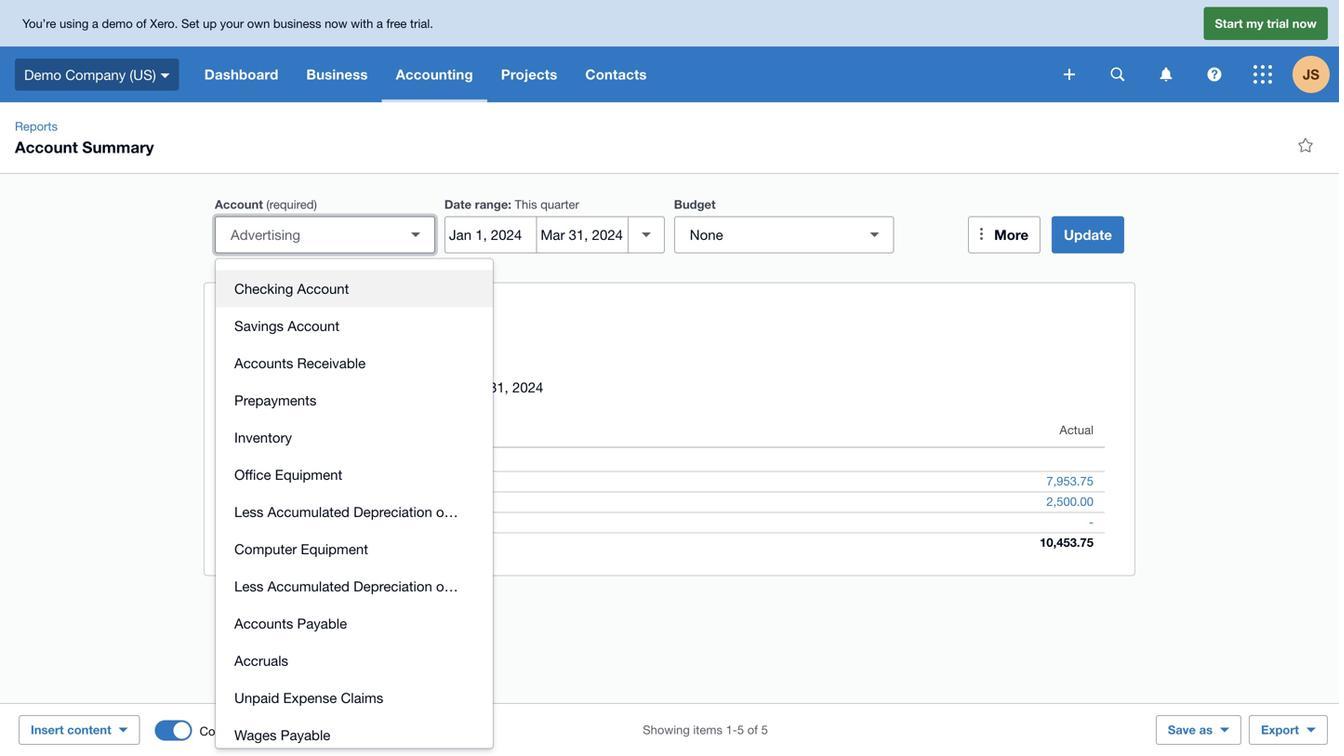 Task type: vqa. For each thing, say whether or not it's contained in the screenshot.
reconciliations
no



Task type: describe. For each thing, give the bounding box(es) containing it.
account for checking account
[[297, 280, 349, 297]]

unpaid expense claims
[[234, 690, 384, 706]]

(us) for demo company (us) for the period january 1, 2024 to march 31, 2024
[[340, 357, 366, 373]]

Select end date field
[[537, 217, 628, 253]]

total fy 2024
[[257, 535, 333, 550]]

you're using a demo of xero. set up your own business now with a free trial.
[[22, 16, 433, 30]]

receivable
[[297, 355, 366, 371]]

less accumulated depreciation on office equipment button
[[216, 493, 564, 531]]

trial.
[[410, 16, 433, 30]]

date range : this quarter
[[445, 197, 579, 212]]

march 2024
[[257, 515, 321, 529]]

open image
[[856, 216, 894, 253]]

march inside demo company (us) for the period january 1, 2024 to march 31, 2024
[[446, 379, 485, 395]]

more
[[995, 227, 1029, 243]]

export
[[1261, 723, 1300, 737]]

savings
[[234, 318, 284, 334]]

set
[[181, 16, 200, 30]]

report output element
[[234, 413, 1105, 553]]

your
[[220, 16, 244, 30]]

insert content
[[31, 723, 111, 737]]

js
[[1303, 66, 1320, 83]]

accounts payable button
[[216, 605, 493, 642]]

2 svg image from the left
[[1208, 67, 1222, 81]]

summary
[[82, 138, 154, 156]]

2024 right 1,
[[395, 379, 426, 395]]

accruals
[[234, 653, 288, 669]]

2,500.00
[[1047, 494, 1094, 509]]

company for demo company (us)
[[65, 66, 126, 83]]

computer equipment
[[234, 541, 368, 557]]

list box containing checking account
[[216, 259, 590, 756]]

office inside less accumulated depreciation on office equipment button
[[456, 504, 493, 520]]

the
[[259, 379, 279, 395]]

up
[[203, 16, 217, 30]]

date for date range : this quarter
[[445, 197, 472, 212]]

list of convenience dates image
[[628, 216, 665, 253]]

you're
[[22, 16, 56, 30]]

more button
[[968, 216, 1041, 253]]

business button
[[292, 47, 382, 102]]

as
[[1200, 723, 1213, 737]]

start my trial now
[[1215, 16, 1317, 30]]

payable for accounts payable
[[297, 615, 347, 632]]

demo company (us) button
[[0, 47, 190, 102]]

1-
[[726, 723, 738, 737]]

-
[[1089, 515, 1094, 529]]

my
[[1247, 16, 1264, 30]]

of for 5
[[748, 723, 758, 737]]

1 svg image from the left
[[1160, 67, 1173, 81]]

own
[[247, 16, 270, 30]]

group containing checking account
[[216, 259, 590, 756]]

2 now from the left
[[1293, 16, 1317, 30]]

projects button
[[487, 47, 572, 102]]

(
[[266, 197, 270, 212]]

account for reports account summary
[[15, 138, 78, 156]]

demo company (us) for the period january 1, 2024 to march 31, 2024
[[234, 357, 544, 395]]

total
[[257, 535, 284, 550]]

1 now from the left
[[325, 16, 348, 30]]

checking account button
[[216, 270, 493, 307]]

savings account
[[234, 318, 340, 334]]

depreciation for office
[[354, 504, 432, 520]]

business
[[306, 66, 368, 83]]

expense
[[283, 690, 337, 706]]

banner containing dashboard
[[0, 0, 1340, 102]]

prepayments
[[234, 392, 317, 408]]

update
[[1064, 227, 1113, 243]]

showing
[[643, 723, 690, 737]]

equipment inside button
[[497, 504, 564, 520]]

xero.
[[150, 16, 178, 30]]

wages payable
[[234, 727, 331, 743]]

accumulated for less accumulated depreciation on office equipment
[[267, 504, 350, 520]]

required
[[270, 197, 314, 212]]

demo
[[102, 16, 133, 30]]

2,500.00 link
[[1036, 493, 1105, 511]]

january 2024
[[257, 474, 330, 488]]

quarter
[[541, 197, 579, 212]]

trial
[[1267, 16, 1289, 30]]

2024 down january 2024
[[308, 494, 335, 509]]

accounts receivable
[[234, 355, 366, 371]]

contacts
[[586, 66, 647, 83]]

company for demo company (us) for the period january 1, 2024 to march 31, 2024
[[276, 357, 336, 373]]

save
[[1168, 723, 1196, 737]]

accumulated for less accumulated depreciation on computer equipment
[[267, 578, 350, 594]]

accruals button
[[216, 642, 493, 680]]

february 2024
[[257, 494, 335, 509]]

reports link
[[7, 117, 65, 136]]

unpaid
[[234, 690, 279, 706]]

Report title field
[[229, 307, 1098, 349]]

savings account button
[[216, 307, 493, 345]]

on for office
[[436, 504, 452, 520]]

with
[[351, 16, 373, 30]]

1 a from the left
[[92, 16, 98, 30]]

unpaid expense claims button
[[216, 680, 493, 717]]

31,
[[489, 379, 509, 395]]

insert content button
[[19, 715, 140, 745]]

accounting button
[[382, 47, 487, 102]]

period
[[282, 379, 322, 395]]

wages
[[234, 727, 277, 743]]

contacts button
[[572, 47, 661, 102]]

view
[[253, 724, 277, 739]]

showing items 1-5 of 5
[[643, 723, 768, 737]]

accounts for accounts payable
[[234, 615, 293, 632]]

compact
[[200, 724, 250, 739]]

)
[[314, 197, 317, 212]]

account ( required )
[[215, 197, 317, 212]]

2024 right fy
[[306, 535, 333, 550]]

1 vertical spatial computer
[[456, 578, 518, 594]]



Task type: locate. For each thing, give the bounding box(es) containing it.
0 horizontal spatial (us)
[[130, 66, 156, 83]]

account inside checking account button
[[297, 280, 349, 297]]

2 less from the top
[[234, 578, 264, 594]]

(us) for demo company (us)
[[130, 66, 156, 83]]

accounts payable
[[234, 615, 347, 632]]

account up savings account button
[[297, 280, 349, 297]]

wages payable button
[[216, 717, 493, 754]]

0 vertical spatial january
[[326, 379, 376, 395]]

1 vertical spatial march
[[257, 515, 291, 529]]

of right 1-
[[748, 723, 758, 737]]

to
[[430, 379, 442, 395]]

business
[[273, 16, 321, 30]]

(us) down xero. at the top of the page
[[130, 66, 156, 83]]

1 vertical spatial less
[[234, 578, 264, 594]]

date for date
[[246, 423, 271, 437]]

1 horizontal spatial date
[[445, 197, 472, 212]]

2 5 from the left
[[761, 723, 768, 737]]

1 horizontal spatial (us)
[[340, 357, 366, 373]]

demo up for
[[234, 357, 272, 373]]

less accumulated depreciation on computer equipment
[[234, 578, 590, 594]]

less accumulated depreciation on office equipment
[[234, 504, 564, 520]]

accounts up the
[[234, 355, 293, 371]]

on inside less accumulated depreciation on computer equipment button
[[436, 578, 452, 594]]

7,953.75 link
[[1036, 472, 1105, 491]]

1 vertical spatial company
[[276, 357, 336, 373]]

now left 'with'
[[325, 16, 348, 30]]

account left (
[[215, 197, 263, 212]]

less inside button
[[234, 578, 264, 594]]

a
[[92, 16, 98, 30], [377, 16, 383, 30]]

2024
[[395, 379, 426, 395], [513, 379, 544, 395], [303, 474, 330, 488], [308, 494, 335, 509], [294, 515, 321, 529], [306, 535, 333, 550]]

march right to
[[446, 379, 485, 395]]

list box
[[216, 259, 590, 756]]

1 accumulated from the top
[[267, 504, 350, 520]]

less inside button
[[234, 504, 264, 520]]

equipment
[[275, 467, 343, 483], [497, 504, 564, 520], [301, 541, 368, 557], [522, 578, 590, 594]]

0 vertical spatial march
[[446, 379, 485, 395]]

0 vertical spatial company
[[65, 66, 126, 83]]

a left free at the left top
[[377, 16, 383, 30]]

group
[[216, 259, 590, 756]]

payable up accruals button
[[297, 615, 347, 632]]

demo for demo company (us) for the period january 1, 2024 to march 31, 2024
[[234, 357, 272, 373]]

demo company (us)
[[24, 66, 156, 83]]

inventory
[[234, 429, 292, 446]]

a right using in the left top of the page
[[92, 16, 98, 30]]

less for less accumulated depreciation on office equipment
[[234, 504, 264, 520]]

january down receivable
[[326, 379, 376, 395]]

company
[[65, 66, 126, 83], [276, 357, 336, 373]]

less accumulated depreciation on computer equipment button
[[216, 568, 590, 605]]

less down total
[[234, 578, 264, 594]]

start
[[1215, 16, 1243, 30]]

1 horizontal spatial computer
[[456, 578, 518, 594]]

0 horizontal spatial now
[[325, 16, 348, 30]]

0 horizontal spatial march
[[257, 515, 291, 529]]

accumulated inside button
[[267, 578, 350, 594]]

0 vertical spatial (us)
[[130, 66, 156, 83]]

insert
[[31, 723, 64, 737]]

export button
[[1249, 715, 1328, 745]]

1 depreciation from the top
[[354, 504, 432, 520]]

2024 up february 2024
[[303, 474, 330, 488]]

compact view
[[200, 724, 277, 739]]

payable
[[297, 615, 347, 632], [281, 727, 331, 743]]

of inside banner
[[136, 16, 147, 30]]

save as button
[[1156, 715, 1242, 745]]

0 vertical spatial on
[[436, 504, 452, 520]]

svg image inside "demo company (us)" popup button
[[161, 73, 170, 78]]

accumulated inside button
[[267, 504, 350, 520]]

1 vertical spatial accumulated
[[267, 578, 350, 594]]

on down less accumulated depreciation on office equipment
[[436, 578, 452, 594]]

0 vertical spatial date
[[445, 197, 472, 212]]

company inside "demo company (us)" popup button
[[65, 66, 126, 83]]

company inside demo company (us) for the period january 1, 2024 to march 31, 2024
[[276, 357, 336, 373]]

2 accounts from the top
[[234, 615, 293, 632]]

0 vertical spatial depreciation
[[354, 504, 432, 520]]

0 horizontal spatial date
[[246, 423, 271, 437]]

update button
[[1052, 216, 1125, 253]]

using
[[60, 16, 89, 30]]

on for computer
[[436, 578, 452, 594]]

date left range
[[445, 197, 472, 212]]

1 horizontal spatial march
[[446, 379, 485, 395]]

depreciation down computer equipment button
[[354, 578, 432, 594]]

1 horizontal spatial of
[[748, 723, 758, 737]]

1 on from the top
[[436, 504, 452, 520]]

1 vertical spatial on
[[436, 578, 452, 594]]

demo inside demo company (us) for the period january 1, 2024 to march 31, 2024
[[234, 357, 272, 373]]

(us)
[[130, 66, 156, 83], [340, 357, 366, 373]]

march
[[446, 379, 485, 395], [257, 515, 291, 529]]

accounts for accounts receivable
[[234, 355, 293, 371]]

:
[[508, 197, 512, 212]]

svg image
[[1254, 65, 1273, 84], [1111, 67, 1125, 81], [1064, 69, 1075, 80], [161, 73, 170, 78]]

0 vertical spatial less
[[234, 504, 264, 520]]

2024 right 31,
[[513, 379, 544, 395]]

Advertising text field
[[216, 217, 401, 253]]

actual
[[1060, 423, 1094, 437]]

checking
[[234, 280, 293, 297]]

0 vertical spatial office
[[234, 467, 271, 483]]

(us) inside demo company (us) for the period january 1, 2024 to march 31, 2024
[[340, 357, 366, 373]]

demo inside popup button
[[24, 66, 61, 83]]

company up the period
[[276, 357, 336, 373]]

1,
[[379, 379, 391, 395]]

1 vertical spatial of
[[748, 723, 758, 737]]

0 horizontal spatial of
[[136, 16, 147, 30]]

of
[[136, 16, 147, 30], [748, 723, 758, 737]]

demo for demo company (us)
[[24, 66, 61, 83]]

account inside savings account button
[[288, 318, 340, 334]]

1 vertical spatial date
[[246, 423, 271, 437]]

1 horizontal spatial demo
[[234, 357, 272, 373]]

0 vertical spatial accounts
[[234, 355, 293, 371]]

account up accounts receivable
[[288, 318, 340, 334]]

0 vertical spatial computer
[[234, 541, 297, 557]]

less up total
[[234, 504, 264, 520]]

0 vertical spatial demo
[[24, 66, 61, 83]]

payable for wages payable
[[281, 727, 331, 743]]

1 vertical spatial depreciation
[[354, 578, 432, 594]]

2 accumulated from the top
[[267, 578, 350, 594]]

march inside report output element
[[257, 515, 291, 529]]

fy
[[288, 535, 303, 550]]

1 horizontal spatial company
[[276, 357, 336, 373]]

date inside report output element
[[246, 423, 271, 437]]

- link
[[1078, 513, 1105, 532]]

account inside reports account summary
[[15, 138, 78, 156]]

projects
[[501, 66, 558, 83]]

claims
[[341, 690, 384, 706]]

january inside report output element
[[257, 474, 300, 488]]

0 vertical spatial payable
[[297, 615, 347, 632]]

0 horizontal spatial company
[[65, 66, 126, 83]]

1 less from the top
[[234, 504, 264, 520]]

1 horizontal spatial a
[[377, 16, 383, 30]]

office equipment button
[[216, 456, 493, 493]]

1 horizontal spatial svg image
[[1208, 67, 1222, 81]]

0 horizontal spatial a
[[92, 16, 98, 30]]

demo down you're
[[24, 66, 61, 83]]

accumulated
[[267, 504, 350, 520], [267, 578, 350, 594]]

this
[[515, 197, 537, 212]]

content
[[67, 723, 111, 737]]

0 horizontal spatial january
[[257, 474, 300, 488]]

depreciation
[[354, 504, 432, 520], [354, 578, 432, 594]]

of for demo
[[136, 16, 147, 30]]

5 right 1-
[[761, 723, 768, 737]]

5 right items
[[738, 723, 744, 737]]

accounting
[[396, 66, 473, 83]]

prepayments button
[[216, 382, 493, 419]]

2 a from the left
[[377, 16, 383, 30]]

0 vertical spatial of
[[136, 16, 147, 30]]

7,953.75
[[1047, 474, 1094, 488]]

february
[[257, 494, 305, 509]]

payable down the unpaid expense claims
[[281, 727, 331, 743]]

reports account summary
[[15, 119, 154, 156]]

1 vertical spatial demo
[[234, 357, 272, 373]]

computer
[[234, 541, 297, 557], [456, 578, 518, 594]]

office inside office equipment button
[[234, 467, 271, 483]]

Select start date field
[[445, 217, 536, 253]]

svg image
[[1160, 67, 1173, 81], [1208, 67, 1222, 81]]

company down using in the left top of the page
[[65, 66, 126, 83]]

on up less accumulated depreciation on computer equipment
[[436, 504, 452, 520]]

0 horizontal spatial demo
[[24, 66, 61, 83]]

0 vertical spatial accumulated
[[267, 504, 350, 520]]

(us) up prepayments 'button'
[[340, 357, 366, 373]]

accumulated up fy
[[267, 504, 350, 520]]

january inside demo company (us) for the period january 1, 2024 to march 31, 2024
[[326, 379, 376, 395]]

date down prepayments
[[246, 423, 271, 437]]

on inside less accumulated depreciation on office equipment button
[[436, 504, 452, 520]]

add to favourites image
[[1287, 127, 1325, 164]]

free
[[387, 16, 407, 30]]

2024 down february 2024
[[294, 515, 321, 529]]

demo
[[24, 66, 61, 83], [234, 357, 272, 373]]

inventory button
[[216, 419, 493, 456]]

1 vertical spatial payable
[[281, 727, 331, 743]]

10,453.75
[[1040, 535, 1094, 550]]

checking account
[[234, 280, 349, 297]]

(us) inside popup button
[[130, 66, 156, 83]]

computer equipment button
[[216, 531, 493, 568]]

1 vertical spatial office
[[456, 504, 493, 520]]

accounts up accruals
[[234, 615, 293, 632]]

january
[[326, 379, 376, 395], [257, 474, 300, 488]]

1 horizontal spatial 5
[[761, 723, 768, 737]]

march up total
[[257, 515, 291, 529]]

of left xero. at the top of the page
[[136, 16, 147, 30]]

accumulated down computer equipment
[[267, 578, 350, 594]]

None field
[[215, 216, 435, 253], [674, 216, 895, 253], [215, 216, 435, 253], [674, 216, 895, 253]]

depreciation for computer
[[354, 578, 432, 594]]

depreciation inside button
[[354, 578, 432, 594]]

accounts
[[234, 355, 293, 371], [234, 615, 293, 632]]

2 on from the top
[[436, 578, 452, 594]]

0 horizontal spatial computer
[[234, 541, 297, 557]]

less for less accumulated depreciation on computer equipment
[[234, 578, 264, 594]]

now
[[325, 16, 348, 30], [1293, 16, 1317, 30]]

open image
[[397, 216, 434, 253]]

1 vertical spatial accounts
[[234, 615, 293, 632]]

1 horizontal spatial now
[[1293, 16, 1317, 30]]

on
[[436, 504, 452, 520], [436, 578, 452, 594]]

0 horizontal spatial office
[[234, 467, 271, 483]]

1 vertical spatial january
[[257, 474, 300, 488]]

accounts receivable button
[[216, 345, 493, 382]]

now right trial
[[1293, 16, 1317, 30]]

1 horizontal spatial january
[[326, 379, 376, 395]]

1 accounts from the top
[[234, 355, 293, 371]]

range
[[475, 197, 508, 212]]

depreciation down office equipment button
[[354, 504, 432, 520]]

banner
[[0, 0, 1340, 102]]

0 horizontal spatial svg image
[[1160, 67, 1173, 81]]

1 horizontal spatial office
[[456, 504, 493, 520]]

date
[[445, 197, 472, 212], [246, 423, 271, 437]]

reports
[[15, 119, 58, 133]]

0 horizontal spatial 5
[[738, 723, 744, 737]]

1 vertical spatial (us)
[[340, 357, 366, 373]]

1 5 from the left
[[738, 723, 744, 737]]

None text field
[[675, 217, 860, 253]]

dashboard
[[204, 66, 279, 83]]

depreciation inside button
[[354, 504, 432, 520]]

2 depreciation from the top
[[354, 578, 432, 594]]

account for savings account
[[288, 318, 340, 334]]

january up 'february'
[[257, 474, 300, 488]]

account down reports link
[[15, 138, 78, 156]]

office equipment
[[234, 467, 343, 483]]

budget
[[674, 197, 716, 212]]



